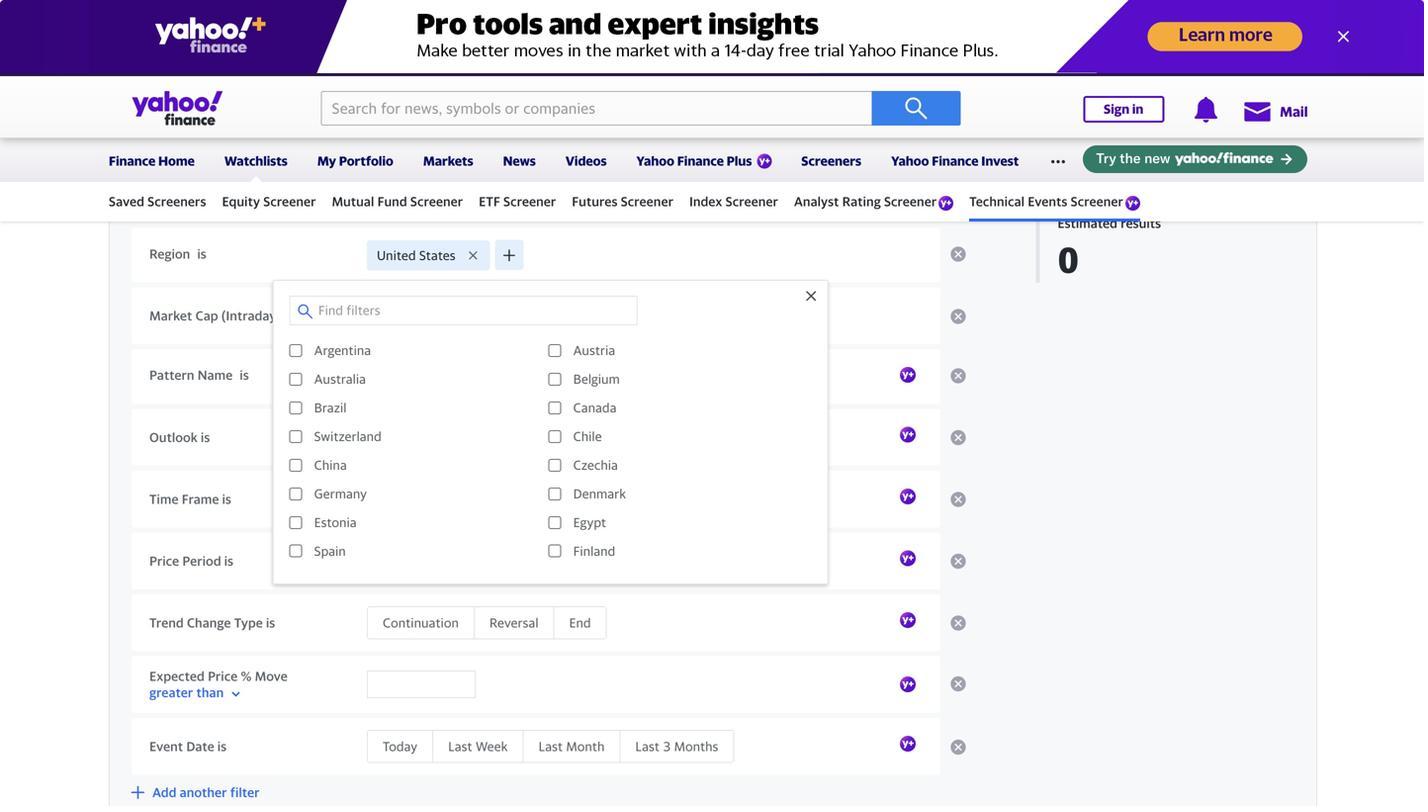Task type: locate. For each thing, give the bounding box(es) containing it.
0 horizontal spatial news link
[[164, 57, 196, 73]]

is right period
[[224, 553, 234, 569]]

0 horizontal spatial mail link
[[108, 57, 133, 73]]

add another filter
[[152, 785, 260, 800]]

news link up s&p 500 4,487.28 +75.73 (+1.72%)
[[164, 57, 196, 73]]

yahoo down +0.21
[[892, 153, 930, 169]]

1 vertical spatial price
[[208, 669, 238, 684]]

date
[[186, 739, 214, 755]]

news for topmost news 'link'
[[164, 57, 196, 73]]

home inside navigation
[[158, 153, 195, 169]]

1 horizontal spatial last
[[539, 739, 563, 755]]

last for last 3 months
[[636, 739, 660, 755]]

cap right mid
[[496, 308, 518, 324]]

1 vertical spatial news
[[503, 153, 536, 169]]

name
[[198, 368, 233, 383]]

sports link
[[304, 57, 342, 73]]

in left usd
[[482, 203, 492, 217]]

event date is
[[149, 739, 227, 755]]

last 3 months
[[636, 739, 719, 755]]

is right region
[[197, 246, 207, 262]]

chile
[[574, 429, 602, 444]]

1 horizontal spatial news link
[[503, 140, 536, 178]]

1 vertical spatial mail
[[1281, 103, 1308, 120]]

yahoo finance premium logo image inside technical events screener link
[[1126, 196, 1141, 211]]

saved
[[109, 194, 144, 209]]

0 vertical spatial close image
[[1334, 26, 1354, 46]]

news inside navigation
[[503, 153, 536, 169]]

remove region image
[[951, 247, 967, 262]]

denmark
[[574, 486, 627, 501]]

add another filter button
[[129, 784, 260, 802]]

1 vertical spatial in
[[1133, 101, 1144, 117]]

screener inside 'link'
[[884, 194, 937, 209]]

watchlists link
[[224, 140, 288, 182]]

/
[[218, 151, 225, 171]]

1 horizontal spatial yahoo
[[892, 153, 930, 169]]

yahoo for yahoo finance invest
[[892, 153, 930, 169]]

mail link
[[108, 57, 133, 73], [1243, 93, 1308, 129]]

None checkbox
[[290, 344, 303, 357], [290, 373, 303, 386], [290, 402, 303, 415], [549, 459, 562, 472], [549, 516, 562, 529], [290, 344, 303, 357], [290, 373, 303, 386], [290, 402, 303, 415], [549, 459, 562, 472], [549, 516, 562, 529]]

is right type
[[266, 615, 275, 631]]

1 yahoo finance premium logo image from the left
[[939, 196, 954, 211]]

0 horizontal spatial in
[[482, 203, 492, 217]]

notifications image
[[1193, 97, 1219, 123]]

my portfolio link
[[317, 140, 394, 178]]

1 yahoo from the left
[[637, 153, 675, 169]]

germany
[[314, 486, 367, 501]]

try the new yahoo finance image
[[1083, 145, 1308, 173]]

mutual fund screener link
[[332, 185, 463, 219]]

screeners down all screeners /
[[148, 194, 206, 209]]

1 vertical spatial news link
[[503, 140, 536, 178]]

is right the outlook
[[201, 430, 210, 445]]

is right date
[[217, 739, 227, 755]]

last
[[448, 739, 473, 755], [539, 739, 563, 755], [636, 739, 660, 755]]

build
[[132, 200, 166, 218]]

in for currency in usd
[[482, 203, 492, 217]]

0 vertical spatial news
[[164, 57, 196, 73]]

screener up estimated
[[1071, 194, 1124, 209]]

price left period
[[149, 553, 179, 569]]

index
[[690, 194, 723, 209]]

2 cap from the left
[[417, 308, 440, 324]]

united states
[[377, 248, 456, 263]]

navigation
[[0, 136, 1425, 222]]

yahoo finance premium logo image up results
[[1126, 196, 1141, 211]]

34,783.05
[[303, 102, 365, 118]]

1 horizontal spatial price
[[208, 669, 238, 684]]

mail link down 49
[[1243, 93, 1308, 129]]

week
[[476, 739, 508, 755]]

today
[[383, 739, 418, 755]]

in for sign in
[[1133, 101, 1144, 117]]

sports
[[304, 57, 342, 73]]

2 yahoo from the left
[[892, 153, 930, 169]]

russell
[[691, 81, 732, 96]]

u.s. markets close in 1 hour 49 minutes
[[1116, 58, 1316, 70]]

type
[[234, 615, 263, 631]]

screeners down (+1.72%)
[[133, 151, 212, 171]]

brazil
[[314, 400, 347, 416]]

time frame is
[[149, 492, 231, 507]]

0
[[1058, 238, 1080, 281]]

yahoo finance premium logo image inside analyst rating screener 'link'
[[939, 196, 954, 211]]

mega cap
[[637, 308, 695, 324]]

screener down premium yahoo finance logo
[[726, 194, 779, 209]]

change
[[187, 615, 231, 631]]

search link
[[490, 57, 529, 73]]

yahoo for yahoo finance plus
[[637, 153, 675, 169]]

None checkbox
[[549, 344, 562, 357], [549, 373, 562, 386], [549, 402, 562, 415], [290, 430, 303, 443], [549, 430, 562, 443], [290, 459, 303, 472], [290, 488, 303, 500], [549, 488, 562, 500], [290, 516, 303, 529], [290, 545, 303, 558], [549, 545, 562, 558], [549, 344, 562, 357], [549, 373, 562, 386], [549, 402, 562, 415], [290, 430, 303, 443], [549, 430, 562, 443], [290, 459, 303, 472], [290, 488, 303, 500], [549, 488, 562, 500], [290, 516, 303, 529], [290, 545, 303, 558], [549, 545, 562, 558]]

last left week
[[448, 739, 473, 755]]

mail up s&p
[[108, 57, 133, 73]]

0 vertical spatial news link
[[164, 57, 196, 73]]

in up '(+0.84%)'
[[1133, 101, 1144, 117]]

austria
[[574, 343, 616, 358]]

remove expected price % move image
[[951, 676, 967, 692]]

is right 'name'
[[240, 368, 249, 383]]

home link
[[14, 57, 77, 73]]

last left 3
[[636, 739, 660, 755]]

cap for mega
[[672, 308, 695, 324]]

watchlists
[[224, 153, 288, 169]]

yahoo finance invest link
[[892, 140, 1019, 178]]

mid cap
[[470, 308, 518, 324]]

2 last from the left
[[539, 739, 563, 755]]

in left 1
[[1211, 58, 1220, 70]]

dow 30 34,783.05 +445.18 (+1.30%)
[[303, 81, 392, 133]]

s&p
[[109, 81, 133, 96]]

1 horizontal spatial home
[[158, 153, 195, 169]]

price
[[149, 553, 179, 569], [208, 669, 238, 684]]

equity screener link
[[222, 185, 316, 219]]

close image
[[1334, 26, 1354, 46], [802, 287, 820, 305]]

finance
[[228, 57, 273, 73], [109, 153, 156, 169], [677, 153, 724, 169], [932, 153, 979, 169]]

continuation
[[383, 615, 459, 631]]

dow
[[303, 81, 329, 96]]

screener right etf
[[504, 194, 556, 209]]

2 horizontal spatial last
[[636, 739, 660, 755]]

1 vertical spatial close image
[[802, 287, 820, 305]]

events
[[1028, 194, 1068, 209]]

1 horizontal spatial in
[[1133, 101, 1144, 117]]

1 vertical spatial mail link
[[1243, 93, 1308, 129]]

0 horizontal spatial last
[[448, 739, 473, 755]]

3 last from the left
[[636, 739, 660, 755]]

new untitled screener
[[231, 151, 409, 171]]

all
[[109, 151, 130, 171]]

search image
[[905, 96, 929, 120]]

screener right rating
[[884, 194, 937, 209]]

0 vertical spatial in
[[1211, 58, 1220, 70]]

stocks
[[170, 200, 214, 218]]

1 vertical spatial home
[[158, 153, 195, 169]]

futures screener
[[572, 194, 674, 209]]

period
[[182, 553, 221, 569]]

price up than
[[208, 669, 238, 684]]

mega cap button
[[622, 301, 710, 332]]

cap right mega
[[672, 308, 695, 324]]

cap right the small
[[417, 308, 440, 324]]

remove time frame image
[[951, 492, 967, 508]]

yahoo finance premium logo image for technical events screener
[[1126, 196, 1141, 211]]

last left 'month'
[[539, 739, 563, 755]]

0 horizontal spatial news
[[164, 57, 196, 73]]

0 vertical spatial mail link
[[108, 57, 133, 73]]

0 horizontal spatial mail
[[108, 57, 133, 73]]

news up etf screener
[[503, 153, 536, 169]]

mail link up s&p
[[108, 57, 133, 73]]

screeners inside saved screeners link
[[148, 194, 206, 209]]

remove pattern name image
[[951, 368, 967, 384]]

cap inside 'button'
[[496, 308, 518, 324]]

None text field
[[367, 671, 476, 699]]

small
[[383, 308, 414, 324]]

yahoo finance premium logo image
[[939, 196, 954, 211], [1126, 196, 1141, 211]]

Find filters field
[[291, 297, 637, 325]]

finance home link
[[109, 140, 195, 178]]

news link up etf screener
[[503, 140, 536, 178]]

minutes
[[1274, 58, 1316, 70]]

3
[[663, 739, 671, 755]]

states
[[419, 248, 456, 263]]

2 yahoo finance premium logo image from the left
[[1126, 196, 1141, 211]]

1 last from the left
[[448, 739, 473, 755]]

mega
[[637, 308, 669, 324]]

5 cap from the left
[[672, 308, 695, 324]]

0 horizontal spatial yahoo finance premium logo image
[[939, 196, 954, 211]]

remove price period image
[[951, 554, 967, 570]]

last inside button
[[539, 739, 563, 755]]

4 cap from the left
[[584, 308, 607, 324]]

1 horizontal spatial mail link
[[1243, 93, 1308, 129]]

cap right market
[[196, 308, 218, 324]]

0 horizontal spatial home
[[42, 57, 77, 73]]

1 horizontal spatial mail
[[1281, 103, 1308, 120]]

1 cap from the left
[[196, 308, 218, 324]]

cap inside button
[[672, 308, 695, 324]]

is
[[197, 246, 207, 262], [286, 308, 295, 324], [240, 368, 249, 383], [201, 430, 210, 445], [222, 492, 231, 507], [224, 553, 234, 569], [266, 615, 275, 631], [217, 739, 227, 755]]

small cap
[[383, 308, 440, 324]]

s&p 500 4,487.28 +75.73 (+1.72%)
[[109, 81, 191, 133]]

news
[[164, 57, 196, 73], [503, 153, 536, 169]]

reversal button
[[475, 607, 555, 638]]

united
[[377, 248, 416, 263]]

0 horizontal spatial yahoo
[[637, 153, 675, 169]]

yahoo up futures screener
[[637, 153, 675, 169]]

mid
[[470, 308, 493, 324]]

more... link
[[632, 57, 672, 73]]

entertainment
[[374, 57, 458, 73]]

1 horizontal spatial yahoo finance premium logo image
[[1126, 196, 1141, 211]]

dow 30 link
[[303, 81, 348, 96]]

mail down minutes
[[1281, 103, 1308, 120]]

estimated results 0
[[1058, 216, 1162, 281]]

end button
[[555, 607, 606, 638]]

filters
[[313, 200, 354, 218]]

large cap
[[549, 308, 607, 324]]

2 horizontal spatial in
[[1211, 58, 1220, 70]]

analyst rating screener
[[794, 194, 937, 209]]

news up s&p 500 4,487.28 +75.73 (+1.72%)
[[164, 57, 196, 73]]

cap right large
[[584, 308, 607, 324]]

2 vertical spatial in
[[482, 203, 492, 217]]

+75.73
[[109, 120, 144, 133]]

0 vertical spatial home
[[42, 57, 77, 73]]

russell 2000
[[691, 81, 767, 96]]

0 vertical spatial mail
[[108, 57, 133, 73]]

yahoo finance premium logo image down yahoo finance invest
[[939, 196, 954, 211]]

3 cap from the left
[[496, 308, 518, 324]]

1 horizontal spatial news
[[503, 153, 536, 169]]

0 horizontal spatial close image
[[802, 287, 820, 305]]

0 horizontal spatial price
[[149, 553, 179, 569]]

last week
[[448, 739, 508, 755]]



Task type: describe. For each thing, give the bounding box(es) containing it.
cap for market
[[196, 308, 218, 324]]

below
[[357, 200, 398, 218]]

last week button
[[433, 731, 524, 762]]

(+1.72%)
[[146, 120, 191, 133]]

crude oil link
[[885, 81, 940, 96]]

yahoo finance invest
[[892, 153, 1019, 169]]

usd
[[495, 203, 518, 217]]

mobile
[[561, 57, 600, 73]]

canada
[[574, 400, 617, 416]]

remove market cap (intraday) image
[[951, 309, 967, 325]]

event
[[149, 739, 183, 755]]

etf screener
[[479, 194, 556, 209]]

cap for large
[[584, 308, 607, 324]]

(+1.30%)
[[347, 120, 392, 133]]

rating
[[843, 194, 881, 209]]

cap for small
[[417, 308, 440, 324]]

500
[[135, 81, 159, 96]]

gold link
[[1080, 81, 1107, 96]]

screeners for all screeners /
[[133, 151, 212, 171]]

gold
[[1080, 81, 1107, 96]]

Search for news, symbols or companies text field
[[321, 91, 872, 126]]

screener right futures
[[621, 194, 674, 209]]

end
[[569, 615, 591, 631]]

yahoo finance premium logo image for analyst rating screener
[[939, 196, 954, 211]]

0 vertical spatial price
[[149, 553, 179, 569]]

market cap (intraday) is
[[149, 308, 295, 324]]

trend change type is
[[149, 615, 275, 631]]

finance link
[[228, 57, 273, 73]]

bullish button
[[368, 422, 437, 453]]

etf screener link
[[479, 185, 556, 219]]

remove outlook image
[[951, 430, 967, 446]]

mobile link
[[561, 57, 600, 73]]

etf
[[479, 194, 500, 209]]

technical events screener
[[970, 194, 1124, 209]]

china
[[314, 458, 347, 473]]

sign in link
[[1084, 96, 1165, 123]]

trend
[[149, 615, 184, 631]]

invest
[[982, 153, 1019, 169]]

results
[[1121, 216, 1162, 231]]

search
[[490, 57, 529, 73]]

last for last month
[[539, 739, 563, 755]]

saved screeners link
[[109, 185, 206, 219]]

greater
[[149, 685, 193, 701]]

technical events screener link
[[970, 185, 1141, 219]]

united states button
[[367, 240, 490, 271]]

finland
[[574, 543, 616, 559]]

is right (intraday)
[[286, 308, 295, 324]]

currency in usd
[[430, 203, 518, 217]]

switzerland
[[314, 429, 382, 444]]

all screeners link
[[109, 151, 212, 171]]

remove event date image
[[951, 739, 967, 755]]

move
[[255, 669, 288, 684]]

my
[[317, 153, 336, 169]]

navigation containing finance home
[[0, 136, 1425, 222]]

add
[[152, 785, 177, 800]]

49
[[1259, 58, 1272, 70]]

4,487.28
[[109, 102, 163, 118]]

fund
[[378, 194, 407, 209]]

30
[[332, 81, 348, 96]]

frame
[[182, 492, 219, 507]]

screener down (+1.30%)
[[339, 151, 409, 171]]

screener down markets
[[410, 194, 463, 209]]

screeners for saved screeners
[[148, 194, 206, 209]]

screeners up analyst
[[802, 153, 862, 169]]

78.47
[[885, 102, 920, 118]]

crude oil 78.47 +0.21 (+0.27%)
[[885, 81, 961, 133]]

last month
[[539, 739, 605, 755]]

last 3 months button
[[621, 731, 734, 762]]

news for the bottom news 'link'
[[503, 153, 536, 169]]

reversal
[[490, 615, 539, 631]]

advertisement region
[[352, 0, 1073, 38]]

price period is
[[149, 553, 234, 569]]

spain
[[314, 543, 346, 559]]

remove trend change type image
[[951, 616, 967, 631]]

videos
[[566, 153, 607, 169]]

1 horizontal spatial close image
[[1334, 26, 1354, 46]]

bullish
[[383, 430, 421, 445]]

estonia
[[314, 515, 357, 530]]

u.s.
[[1116, 58, 1135, 70]]

screener
[[218, 200, 277, 218]]

screener down 'untitled'
[[263, 194, 316, 209]]

premium yahoo finance logo image
[[757, 154, 772, 169]]

crude
[[885, 81, 921, 96]]

untitled
[[270, 151, 335, 171]]

my portfolio
[[317, 153, 394, 169]]

long term button
[[549, 484, 639, 515]]

screeners link
[[802, 140, 862, 178]]

(+0.27%)
[[916, 120, 961, 133]]

is right frame
[[222, 492, 231, 507]]

markets
[[423, 153, 474, 169]]

last for last week
[[448, 739, 473, 755]]

market
[[149, 308, 192, 324]]

cap for mid
[[496, 308, 518, 324]]

currency
[[430, 203, 479, 217]]

close
[[1182, 58, 1208, 70]]

build stocks screener with filters below
[[132, 200, 398, 218]]

analyst rating screener link
[[794, 185, 954, 219]]

futures screener link
[[572, 185, 674, 219]]

futures
[[572, 194, 618, 209]]

next image
[[1290, 92, 1320, 122]]

previous image
[[1266, 92, 1296, 122]]

outlook is
[[149, 430, 210, 445]]

gold 1,966.60 +16.40 (+0.84%)
[[1080, 81, 1162, 133]]

+0.21
[[885, 120, 914, 133]]

mutual
[[332, 194, 374, 209]]



Task type: vqa. For each thing, say whether or not it's contained in the screenshot.
MONTH
yes



